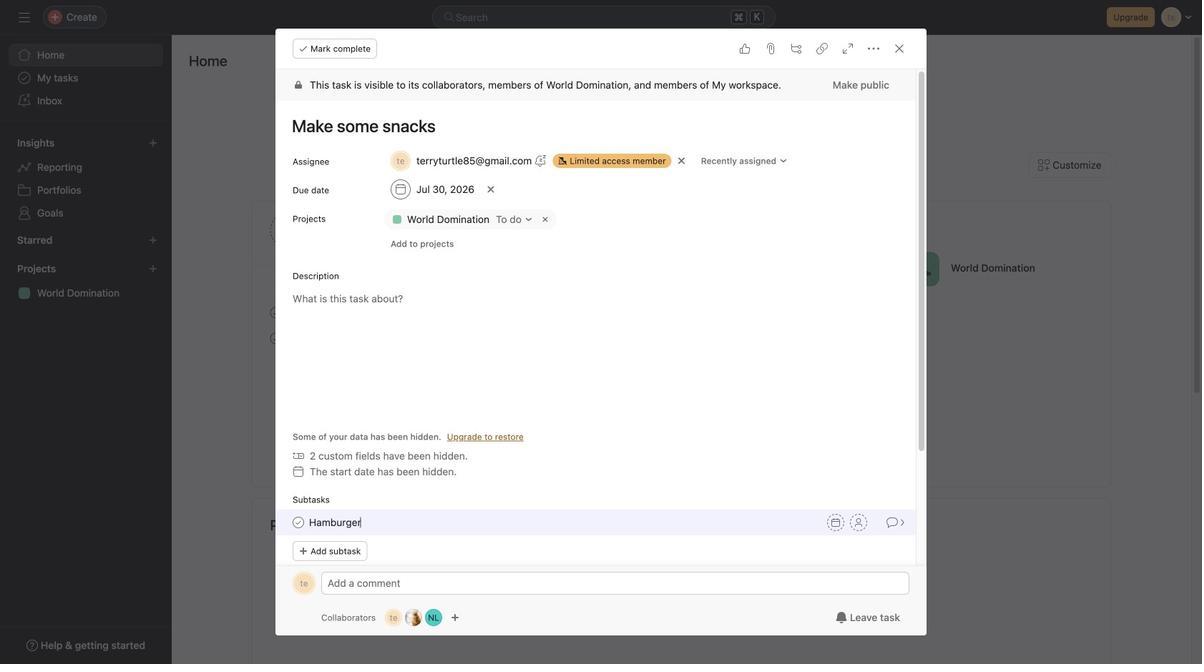 Task type: describe. For each thing, give the bounding box(es) containing it.
Task Name text field
[[283, 109, 899, 142]]

insights element
[[0, 130, 172, 228]]

remove assignee image
[[677, 157, 686, 165]]

mark complete image
[[267, 304, 284, 322]]

main content inside make some snacks dialog
[[275, 69, 916, 665]]

attachments: add a file to this task, make some snacks image
[[765, 43, 776, 54]]

close task pane image
[[894, 43, 905, 54]]

projects element
[[0, 256, 172, 308]]

copy task link image
[[816, 43, 828, 54]]

0 horizontal spatial mark complete checkbox
[[267, 330, 284, 347]]

mark complete image inside list item
[[290, 515, 307, 532]]

0 horizontal spatial add or remove collaborators image
[[425, 610, 442, 627]]

make some snacks dialog
[[275, 29, 927, 665]]

global element
[[0, 35, 172, 121]]



Task type: locate. For each thing, give the bounding box(es) containing it.
1 vertical spatial mark complete checkbox
[[290, 515, 307, 532]]

more actions for this task image
[[868, 43, 879, 54]]

Mark complete checkbox
[[267, 330, 284, 347], [290, 515, 307, 532]]

Mark complete checkbox
[[267, 304, 284, 322]]

0 vertical spatial list item
[[711, 252, 747, 287]]

mark complete image
[[267, 330, 284, 347], [290, 515, 307, 532]]

add subtask image
[[791, 43, 802, 54]]

add or remove collaborators image
[[405, 610, 422, 627]]

1 vertical spatial list item
[[275, 510, 916, 536]]

mark complete checkbox inside list item
[[290, 515, 307, 532]]

mark complete image left task name text box
[[290, 515, 307, 532]]

0 vertical spatial mark complete checkbox
[[267, 330, 284, 347]]

hide sidebar image
[[19, 11, 30, 23]]

1 horizontal spatial mark complete image
[[290, 515, 307, 532]]

mark complete image down mark complete icon
[[267, 330, 284, 347]]

add or remove collaborators image
[[425, 610, 442, 627], [451, 614, 459, 623]]

1 horizontal spatial mark complete checkbox
[[290, 515, 307, 532]]

rocket image
[[914, 261, 931, 278]]

1 vertical spatial mark complete image
[[290, 515, 307, 532]]

list item
[[711, 252, 747, 287], [275, 510, 916, 536]]

1 horizontal spatial add or remove collaborators image
[[451, 614, 459, 623]]

mark complete checkbox down mark complete icon
[[267, 330, 284, 347]]

0 likes. click to like this task image
[[739, 43, 751, 54]]

0 vertical spatial mark complete image
[[267, 330, 284, 347]]

mark complete checkbox left task name text box
[[290, 515, 307, 532]]

main content
[[275, 69, 916, 665]]

add profile photo image
[[270, 213, 304, 248]]

clear due date image
[[487, 185, 495, 194]]

remove image
[[539, 214, 551, 225]]

list item inside make some snacks dialog
[[275, 510, 916, 536]]

0 horizontal spatial mark complete image
[[267, 330, 284, 347]]

full screen image
[[842, 43, 854, 54]]

Task Name text field
[[309, 515, 361, 531]]



Task type: vqa. For each thing, say whether or not it's contained in the screenshot.
Add or remove collaborators icon to the right
yes



